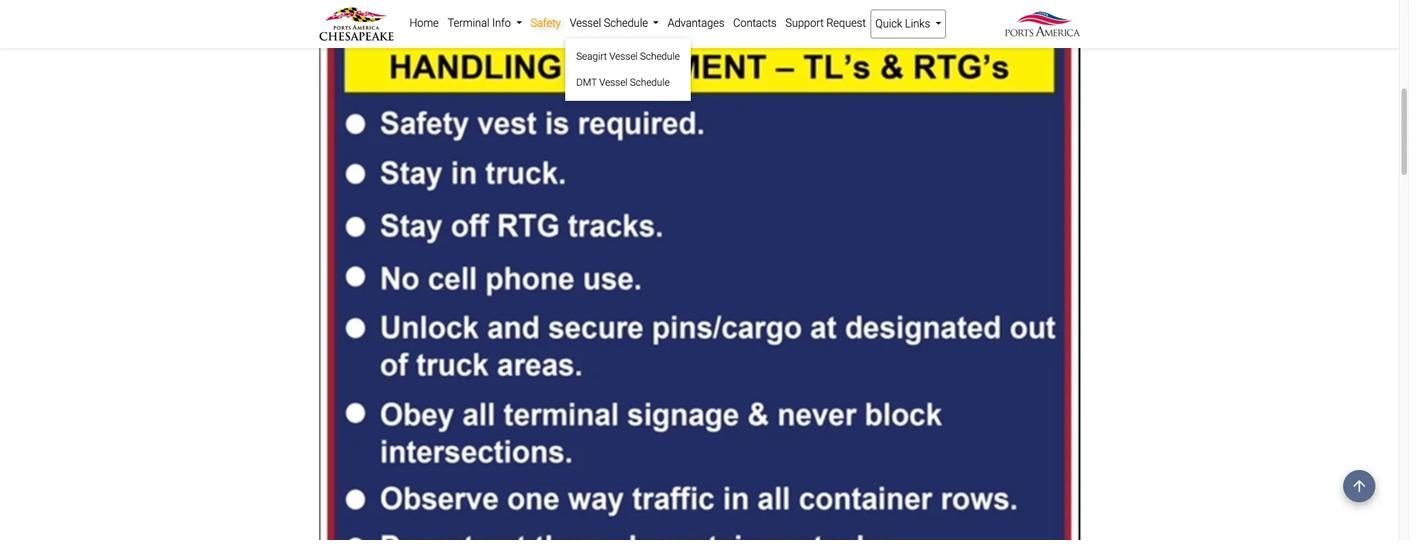 Task type: vqa. For each thing, say whether or not it's contained in the screenshot.
the Safety link
yes



Task type: locate. For each thing, give the bounding box(es) containing it.
1 vertical spatial vessel
[[610, 51, 638, 62]]

go to top image
[[1344, 470, 1376, 502]]

dmt vessel schedule
[[576, 77, 670, 88]]

quick
[[876, 17, 903, 30]]

vessel right the dmt
[[599, 77, 628, 88]]

vessel inside the dmt vessel schedule link
[[599, 77, 628, 88]]

vessel inside "seagirt vessel schedule" link
[[610, 51, 638, 62]]

schedule inside the dmt vessel schedule link
[[630, 77, 670, 88]]

dmt
[[576, 77, 597, 88]]

vessel
[[570, 16, 601, 30], [610, 51, 638, 62], [599, 77, 628, 88]]

advantages link
[[664, 10, 729, 37]]

schedule
[[604, 16, 648, 30], [640, 51, 680, 62], [630, 77, 670, 88]]

seagirt vessel schedule link
[[571, 44, 686, 70]]

vessel up dmt vessel schedule
[[610, 51, 638, 62]]

1 vertical spatial schedule
[[640, 51, 680, 62]]

support
[[786, 16, 824, 30]]

terminal
[[448, 16, 490, 30]]

support request
[[786, 16, 866, 30]]

vessel schedule
[[570, 16, 651, 30]]

schedule inside the vessel schedule link
[[604, 16, 648, 30]]

quick links link
[[871, 10, 947, 38]]

schedule down "seagirt vessel schedule" link
[[630, 77, 670, 88]]

schedule for seagirt vessel schedule
[[640, 51, 680, 62]]

schedule up seagirt vessel schedule
[[604, 16, 648, 30]]

2 vertical spatial schedule
[[630, 77, 670, 88]]

dmt vessel schedule link
[[571, 70, 686, 96]]

0 vertical spatial schedule
[[604, 16, 648, 30]]

2 vertical spatial vessel
[[599, 77, 628, 88]]

vessel up 'seagirt'
[[570, 16, 601, 30]]

home link
[[405, 10, 443, 37]]

safety link
[[526, 10, 566, 37]]

schedule inside "seagirt vessel schedule" link
[[640, 51, 680, 62]]

schedule up the dmt vessel schedule link
[[640, 51, 680, 62]]



Task type: describe. For each thing, give the bounding box(es) containing it.
advantages
[[668, 16, 725, 30]]

info
[[492, 16, 511, 30]]

vessel for seagirt
[[610, 51, 638, 62]]

terminal info link
[[443, 10, 526, 37]]

0 vertical spatial vessel
[[570, 16, 601, 30]]

support request link
[[781, 10, 871, 37]]

request
[[827, 16, 866, 30]]

contacts
[[733, 16, 777, 30]]

quick links
[[876, 17, 933, 30]]

contacts link
[[729, 10, 781, 37]]

home
[[410, 16, 439, 30]]

schedule for dmt vessel schedule
[[630, 77, 670, 88]]

links
[[905, 17, 931, 30]]

safety
[[531, 16, 561, 30]]

seagirt
[[576, 51, 607, 62]]

terminal info
[[448, 16, 514, 30]]

vessel schedule link
[[566, 10, 664, 37]]

vessel for dmt
[[599, 77, 628, 88]]

seagirt vessel schedule
[[576, 51, 680, 62]]



